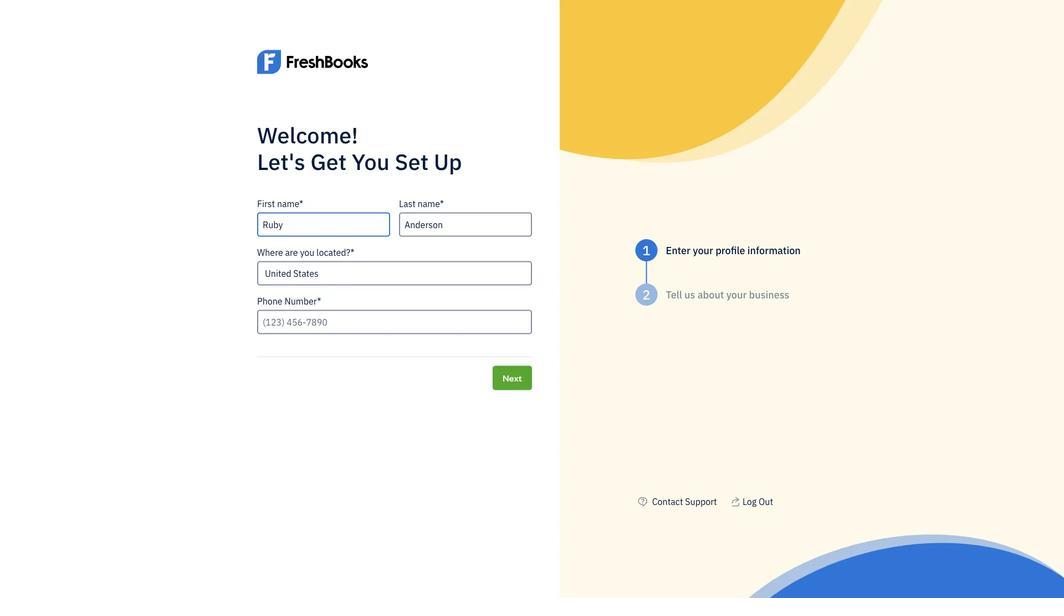Task type: describe. For each thing, give the bounding box(es) containing it.
out
[[759, 496, 773, 508]]

phone
[[257, 296, 282, 307]]

last
[[399, 198, 416, 210]]

name for first name
[[277, 198, 299, 210]]

you
[[300, 247, 314, 258]]

* for first name *
[[299, 198, 303, 210]]

let's
[[257, 147, 305, 176]]

welcome!
[[257, 121, 358, 149]]

us
[[685, 288, 695, 301]]

number
[[285, 296, 317, 307]]

* for last name *
[[440, 198, 444, 210]]

where are you located? *
[[257, 247, 354, 258]]

* right you
[[350, 247, 354, 258]]

support
[[685, 496, 717, 508]]

name for last name
[[418, 198, 440, 210]]

next button
[[493, 366, 532, 391]]

enter
[[666, 244, 691, 257]]

first
[[257, 198, 275, 210]]

welcome! let's get you set up
[[257, 121, 462, 176]]

support image
[[635, 496, 650, 509]]

contact support
[[652, 496, 717, 508]]

are
[[285, 247, 298, 258]]

* for phone number *
[[317, 296, 321, 307]]

you
[[352, 147, 390, 176]]

phone number *
[[257, 296, 321, 307]]



Task type: locate. For each thing, give the bounding box(es) containing it.
0 horizontal spatial your
[[693, 244, 713, 257]]

your right enter
[[693, 244, 713, 257]]

logout image
[[730, 496, 741, 509]]

log out button
[[730, 496, 773, 509]]

contact support link
[[652, 496, 717, 508]]

your right about
[[726, 288, 747, 301]]

about
[[698, 288, 724, 301]]

log out
[[743, 496, 773, 508]]

(123) 456-7890 text field
[[257, 310, 532, 335]]

enter your profile information
[[666, 244, 801, 257]]

1 horizontal spatial name
[[418, 198, 440, 210]]

business
[[749, 288, 790, 301]]

name right first
[[277, 198, 299, 210]]

next
[[503, 372, 522, 384]]

* right last
[[440, 198, 444, 210]]

1 name from the left
[[277, 198, 299, 210]]

0 vertical spatial your
[[693, 244, 713, 257]]

set
[[395, 147, 429, 176]]

name
[[277, 198, 299, 210], [418, 198, 440, 210]]

* right first
[[299, 198, 303, 210]]

Country text field
[[258, 263, 531, 285]]

your
[[693, 244, 713, 257], [726, 288, 747, 301]]

where
[[257, 247, 283, 258]]

tell
[[666, 288, 682, 301]]

None text field
[[257, 213, 390, 237], [399, 213, 532, 237], [257, 213, 390, 237], [399, 213, 532, 237]]

first name *
[[257, 198, 303, 210]]

0 horizontal spatial name
[[277, 198, 299, 210]]

tell us about your business
[[666, 288, 790, 301]]

1 horizontal spatial your
[[726, 288, 747, 301]]

* right the phone
[[317, 296, 321, 307]]

1 vertical spatial your
[[726, 288, 747, 301]]

last name *
[[399, 198, 444, 210]]

2 name from the left
[[418, 198, 440, 210]]

log
[[743, 496, 757, 508]]

get
[[311, 147, 347, 176]]

information
[[748, 244, 801, 257]]

*
[[299, 198, 303, 210], [440, 198, 444, 210], [350, 247, 354, 258], [317, 296, 321, 307]]

located?
[[317, 247, 350, 258]]

profile
[[716, 244, 745, 257]]

freshbooks logo image
[[257, 33, 368, 91]]

name right last
[[418, 198, 440, 210]]

up
[[434, 147, 462, 176]]

contact
[[652, 496, 683, 508]]



Task type: vqa. For each thing, say whether or not it's contained in the screenshot.
Me
no



